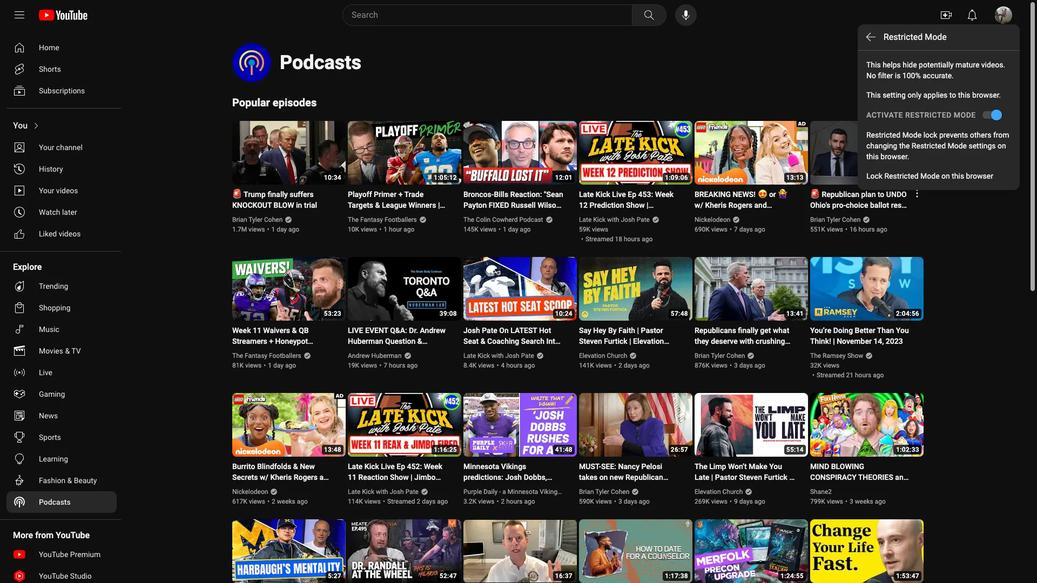 Task type: describe. For each thing, give the bounding box(es) containing it.
5:27 link
[[232, 520, 346, 584]]

fantasy inside 'playoff primer + trade targets & league winners | fantasy football 2023 - ep. 1504'
[[348, 212, 375, 221]]

0 horizontal spatial bills
[[464, 212, 478, 221]]

kick for late kick live ep 453: week 12 prediction show | coaching searches | new jp poll | heisman thoughts link
[[594, 216, 606, 224]]

blindfolds
[[257, 463, 291, 471]]

the ramsey show
[[811, 352, 864, 360]]

ago for live event q&a: dr. andrew huberman question & answer in toronto, on
[[407, 362, 418, 370]]

update
[[509, 348, 533, 357]]

pate for late kick live ep 452: week 11 reaction show | jimbo fired | more moves coming | harbaugh latest
[[406, 489, 419, 496]]

nickelodeon link for breaking news! 😍 or 🙅‍♀️ w/ kheris rogers and pressley hosbach i lego friends podcast ep 13
[[695, 215, 732, 225]]

1 hour, 9 minutes, 6 seconds element
[[665, 174, 689, 182]]

restricted up lock
[[906, 111, 952, 119]]

podcast down russell
[[520, 216, 543, 224]]

81k
[[232, 362, 244, 370]]

show for late kick live ep 453: week 12 prediction show | coaching searches | new jp poll | heisman thoughts
[[626, 201, 645, 210]]

browser
[[967, 172, 994, 181]]

13 minutes, 13 seconds element
[[787, 174, 804, 182]]

elevation inside the limp won't make you late | pastor steven furtick | elevation church
[[695, 484, 726, 493]]

flores
[[483, 484, 504, 493]]

josh for josh pate on latest hot seat & coaching search intel - wednesday update (late kick cut)
[[506, 352, 520, 360]]

views for republicans finally get what they deserve with crushing lawsuits
[[712, 362, 728, 370]]

and inside minnesota vikings predictions: josh dobbs, brian flores and more
[[506, 484, 519, 493]]

videos for your videos
[[56, 186, 78, 195]]

you for the limp won't make you late | pastor steven furtick | elevation church
[[770, 463, 783, 471]]

later
[[62, 208, 77, 217]]

+ inside 'playoff primer + trade targets & league winners | fantasy football 2023 - ep. 1504'
[[399, 190, 403, 199]]

podcasts inside main content
[[280, 51, 362, 74]]

0 horizontal spatial streamed
[[388, 498, 415, 506]]

& left tv
[[65, 347, 70, 356]]

ago for mind blowing conspiracy theories and our big drama!!
[[875, 498, 886, 506]]

settings
[[969, 142, 996, 150]]

movies & tv
[[39, 347, 81, 356]]

2 for w/
[[272, 498, 276, 506]]

our
[[811, 484, 826, 493]]

nickelodeon link for burrito blindfolds & new secrets w/ kheris rogers and pressley hosbach i lego friends podcast ep 12
[[232, 488, 269, 497]]

pate for josh pate on latest hot seat & coaching search intel - wednesday update (late kick cut)
[[521, 352, 535, 360]]

late inside the limp won't make you late | pastor steven furtick | elevation church
[[695, 473, 710, 482]]

3 for lawsuits
[[735, 362, 738, 370]]

republican inside must-see: nancy pelosi takes on new republican speaker
[[626, 473, 664, 482]]

41 minutes, 48 seconds element
[[556, 446, 573, 454]]

| up harbaugh
[[367, 484, 369, 493]]

1 hour, 53 minutes, 47 seconds element
[[897, 573, 920, 581]]

hours for 🚨 republican plan to undo ohio's pro-choice ballot result backfires
[[859, 226, 876, 233]]

days for the limp won't make you late | pastor steven furtick | elevation church
[[740, 498, 753, 506]]

617k views
[[232, 498, 265, 506]]

| down 453:
[[647, 201, 649, 210]]

brian tyler cohen link for on
[[579, 488, 630, 497]]

days for republicans finally get what they deserve with crushing lawsuits
[[740, 362, 753, 370]]

tyler for ohio's
[[827, 216, 841, 224]]

beauty
[[74, 477, 97, 485]]

mode down "prevents"
[[948, 142, 968, 150]]

must-see: nancy pelosi takes on new republican speaker
[[579, 463, 664, 493]]

live for late kick live ep 453: week 12 prediction show | coaching searches | new jp poll | heisman thoughts
[[613, 190, 626, 199]]

hot
[[539, 326, 552, 335]]

live event q&a: dr. andrew huberman question & answer in toronto, on
[[348, 326, 446, 357]]

from inside restricted mode lock prevents others from changing the restricted mode settings on this browser.
[[994, 131, 1010, 139]]

in inside the 🚨 trump finally suffers knockout blow in trial
[[296, 201, 302, 210]]

coaching inside late kick live ep 453: week 12 prediction show | coaching searches | new jp poll | heisman thoughts
[[579, 212, 611, 221]]

day for fixed
[[508, 226, 519, 233]]

liked videos
[[39, 230, 81, 238]]

& inside josh pate on latest hot seat & coaching search intel - wednesday update (late kick cut)
[[481, 337, 486, 346]]

ago for say hey by faith | pastor steven furtick | elevation church
[[639, 362, 650, 370]]

shane2 link
[[811, 488, 833, 497]]

podcast up 590k on the bottom of the page
[[563, 489, 587, 496]]

- inside 'playoff primer + trade targets & league winners | fantasy football 2023 - ep. 1504'
[[425, 212, 427, 221]]

honeypot
[[275, 337, 308, 346]]

41:48 link
[[464, 393, 577, 458]]

the for playoff primer + trade targets & league winners | fantasy football 2023 - ep. 1504
[[348, 216, 359, 224]]

elevation inside say hey by faith | pastor steven furtick | elevation church
[[634, 337, 664, 346]]

11 inside week 11 waivers & qb streamers + honeypot players | fantasy football 2023 - ep. 1503
[[253, 326, 262, 335]]

hours for live event q&a: dr. andrew huberman question & answer in toronto, on
[[389, 362, 406, 370]]

mode up "prevents"
[[954, 111, 977, 119]]

& inside burrito blindfolds & new secrets w/ kheris rogers and pressley hosbach i lego friends podcast ep 12
[[293, 463, 298, 471]]

weeks for drama!!
[[855, 498, 874, 506]]

nickelodeon for breaking news! 😍 or 🙅‍♀️ w/ kheris rogers and pressley hosbach i lego friends podcast ep 13
[[695, 216, 731, 224]]

cohen for new
[[611, 489, 630, 496]]

3.2k views
[[464, 498, 495, 506]]

trending
[[39, 282, 68, 291]]

+ inside week 11 waivers & qb streamers + honeypot players | fantasy football 2023 - ep. 1503
[[269, 337, 274, 346]]

fired
[[348, 484, 365, 493]]

views for 🚨 trump finally suffers knockout blow in trial
[[249, 226, 265, 233]]

broncos-bills reaction: "sean payton fixed russell wilson," bills have "peaked" | colin cowherd nfl link
[[464, 189, 564, 231]]

november
[[837, 337, 872, 346]]

popular
[[232, 96, 270, 109]]

hours for minnesota vikings predictions: josh dobbs, brian flores and more
[[507, 498, 523, 506]]

late kick with josh pate for searches
[[579, 216, 650, 224]]

& inside live event q&a: dr. andrew huberman question & answer in toronto, on
[[418, 337, 423, 346]]

3 days ago for crushing
[[735, 362, 766, 370]]

show for late kick live ep 452: week 11 reaction show | jimbo fired | more moves coming | harbaugh latest
[[390, 473, 409, 482]]

latest
[[511, 326, 537, 335]]

13:48
[[324, 446, 342, 454]]

1 hour, 24 minutes, 55 seconds element
[[781, 573, 804, 581]]

home
[[39, 43, 59, 52]]

say
[[579, 326, 592, 335]]

week 11 waivers & qb streamers + honeypot players | fantasy football 2023 - ep. 1503
[[232, 326, 319, 368]]

0 vertical spatial browser.
[[973, 91, 1002, 99]]

1504
[[348, 223, 365, 231]]

| inside broncos-bills reaction: "sean payton fixed russell wilson," bills have "peaked" | colin cowherd nfl
[[529, 212, 531, 221]]

live for late kick live ep 452: week 11 reaction show | jimbo fired | more moves coming | harbaugh latest
[[381, 463, 395, 471]]

114k
[[348, 498, 363, 506]]

daily
[[484, 489, 498, 496]]

1 day ago for in
[[272, 226, 299, 233]]

Search text field
[[352, 8, 630, 22]]

no
[[867, 71, 877, 80]]

| right poll
[[594, 223, 596, 231]]

lego for 12
[[299, 484, 318, 493]]

12:01
[[556, 174, 573, 182]]

ago for the limp won't make you late | pastor steven furtick | elevation church
[[755, 498, 766, 506]]

church inside say hey by faith | pastor steven furtick | elevation church
[[579, 348, 604, 357]]

premium
[[70, 551, 101, 559]]

10k
[[348, 226, 359, 233]]

2023 inside you're doing better than you think! | november 14, 2023
[[886, 337, 904, 346]]

purple daily - a minnesota vikings podcast
[[464, 489, 587, 496]]

145k views
[[464, 226, 497, 233]]

football inside week 11 waivers & qb streamers + honeypot players | fantasy football 2023 - ep. 1503
[[292, 348, 319, 357]]

elevation church for pastor
[[695, 489, 743, 496]]

on inside restricted mode lock prevents others from changing the restricted mode settings on this browser.
[[998, 142, 1007, 150]]

reaction
[[359, 473, 388, 482]]

0 vertical spatial youtube
[[56, 531, 90, 541]]

hide
[[903, 61, 918, 69]]

| down 55 minutes, 14 seconds 'element' at the right bottom
[[790, 473, 792, 482]]

mode up the
[[903, 131, 922, 139]]

qb
[[299, 326, 309, 335]]

a
[[503, 489, 506, 496]]

0 horizontal spatial you
[[13, 121, 28, 131]]

late kick with josh pate link for wednesday
[[464, 351, 535, 361]]

ago for republicans finally get what they deserve with crushing lawsuits
[[755, 362, 766, 370]]

furtick inside the limp won't make you late | pastor steven furtick | elevation church
[[765, 473, 788, 482]]

1 vertical spatial huberman
[[372, 352, 402, 360]]

ago for broncos-bills reaction: "sean payton fixed russell wilson," bills have "peaked" | colin cowherd nfl
[[520, 226, 531, 233]]

1:16:25 link
[[348, 393, 462, 458]]

7 for toronto,
[[384, 362, 388, 370]]

you for you're doing better than you think! | november 14, 2023
[[897, 326, 910, 335]]

limp
[[710, 463, 727, 471]]

ago for 🚨 trump finally suffers knockout blow in trial
[[289, 226, 299, 233]]

finally inside the 🚨 trump finally suffers knockout blow in trial
[[268, 190, 288, 199]]

7 hours ago
[[384, 362, 418, 370]]

fashion & beauty
[[39, 477, 97, 485]]

activate
[[867, 111, 904, 119]]

ep inside late kick live ep 452: week 11 reaction show | jimbo fired | more moves coming | harbaugh latest
[[397, 463, 405, 471]]

in inside live event q&a: dr. andrew huberman question & answer in toronto, on
[[375, 348, 381, 357]]

1 hour, 5 minutes, 12 seconds element
[[434, 174, 457, 182]]

1 vertical spatial from
[[35, 531, 54, 541]]

ago inside 59k views streamed 18 hours ago
[[642, 236, 653, 243]]

0 horizontal spatial andrew
[[348, 352, 370, 360]]

church inside the limp won't make you late | pastor steven furtick | elevation church
[[728, 484, 752, 493]]

by
[[609, 326, 617, 335]]

| right coming
[[443, 484, 445, 493]]

- inside week 11 waivers & qb streamers + honeypot players | fantasy football 2023 - ep. 1503
[[252, 359, 254, 368]]

16 minutes, 37 seconds element
[[556, 573, 573, 581]]

1 vertical spatial podcasts
[[39, 498, 71, 507]]

10 minutes, 24 seconds element
[[556, 310, 573, 318]]

ep. inside 'playoff primer + trade targets & league winners | fantasy football 2023 - ep. 1504'
[[429, 212, 440, 221]]

you're
[[811, 326, 832, 335]]

restricted up hide
[[884, 32, 923, 42]]

kheris for news!
[[706, 201, 727, 210]]

i for 12
[[295, 484, 297, 493]]

shorts
[[39, 65, 61, 74]]

huberman inside live event q&a: dr. andrew huberman question & answer in toronto, on
[[348, 337, 384, 346]]

applies
[[924, 91, 948, 99]]

breaking news! 😍 or 🙅‍♀️ w/ kheris rogers and pressley hosbach i lego friends podcast ep 13
[[695, 190, 788, 231]]

ago for playoff primer + trade targets & league winners | fantasy football 2023 - ep. 1504
[[404, 226, 415, 233]]

the for broncos-bills reaction: "sean payton fixed russell wilson," bills have "peaked" | colin cowherd nfl
[[464, 216, 475, 224]]

| down faith on the right of the page
[[630, 337, 632, 346]]

pate for late kick live ep 453: week 12 prediction show | coaching searches | new jp poll | heisman thoughts
[[637, 216, 650, 224]]

on inside lock restricted mode on this browser link
[[942, 172, 951, 181]]

your for your channel
[[39, 143, 54, 152]]

trial
[[304, 201, 317, 210]]

and inside the breaking news! 😍 or 🙅‍♀️ w/ kheris rogers and pressley hosbach i lego friends podcast ep 13
[[755, 201, 767, 210]]

secrets
[[232, 473, 258, 482]]

better
[[855, 326, 876, 335]]

fantasy inside week 11 waivers & qb streamers + honeypot players | fantasy football 2023 - ep. 1503
[[263, 348, 290, 357]]

hours inside 32k views streamed 21 hours ago
[[856, 372, 872, 379]]

10:15
[[903, 174, 920, 182]]

2023 inside 'playoff primer + trade targets & league winners | fantasy football 2023 - ep. 1504'
[[406, 212, 423, 221]]

1 hour, 2 minutes, 33 seconds element
[[897, 446, 920, 454]]

- left a
[[499, 489, 501, 496]]

the colin cowherd podcast
[[464, 216, 543, 224]]

1 horizontal spatial vikings
[[540, 489, 561, 496]]

podcast inside the breaking news! 😍 or 🙅‍♀️ w/ kheris rogers and pressley hosbach i lego friends podcast ep 13
[[722, 223, 750, 231]]

16:37 link
[[464, 520, 577, 584]]

2 down coming
[[417, 498, 421, 506]]

restricted down lock
[[912, 142, 946, 150]]

mode up potentially on the top right
[[925, 32, 947, 42]]

with inside the republicans finally get what they deserve with crushing lawsuits
[[740, 337, 754, 346]]

ep inside burrito blindfolds & new secrets w/ kheris rogers and pressley hosbach i lego friends podcast ep 12
[[289, 495, 298, 504]]

7 days ago
[[735, 226, 766, 233]]

5 minutes, 27 seconds element
[[328, 573, 342, 581]]

weeks for rogers
[[277, 498, 296, 506]]

mature
[[956, 61, 980, 69]]

must-see: nancy pelosi takes on new republican speaker link
[[579, 462, 680, 493]]

53 minutes, 23 seconds element
[[324, 310, 342, 318]]

cut)
[[480, 359, 495, 368]]

jimbo
[[415, 473, 436, 482]]

cowherd inside broncos-bills reaction: "sean payton fixed russell wilson," bills have "peaked" | colin cowherd nfl
[[464, 223, 494, 231]]

josh pate on latest hot seat & coaching search intel - wednesday update (late kick cut)
[[464, 326, 562, 368]]

burrito
[[232, 463, 255, 471]]

andrew inside live event q&a: dr. andrew huberman question & answer in toronto, on
[[420, 326, 446, 335]]

brian tyler cohen link for ohio's
[[811, 215, 862, 225]]

moves
[[390, 484, 413, 493]]

josh for late kick live ep 453: week 12 prediction show | coaching searches | new jp poll | heisman thoughts
[[621, 216, 635, 224]]

| right faith on the right of the page
[[638, 326, 639, 335]]

| down limp
[[712, 473, 714, 482]]

russell
[[511, 201, 536, 210]]

10:34
[[324, 174, 342, 182]]

| inside week 11 waivers & qb streamers + honeypot players | fantasy football 2023 - ep. 1503
[[259, 348, 261, 357]]

ago for minnesota vikings predictions: josh dobbs, brian flores and more
[[525, 498, 535, 506]]

ep. inside week 11 waivers & qb streamers + honeypot players | fantasy football 2023 - ep. 1503
[[256, 359, 267, 368]]

8.4k
[[464, 362, 477, 370]]

fantasy up 10k views
[[361, 216, 383, 224]]

& left beauty
[[67, 477, 72, 485]]

the for you're doing better than you think! | november 14, 2023
[[811, 352, 822, 360]]

movies
[[39, 347, 63, 356]]

452:
[[407, 463, 422, 471]]

late for late kick live ep 452: week 11 reaction show | jimbo fired | more moves coming | harbaugh latest link
[[348, 489, 361, 496]]

and inside burrito blindfolds & new secrets w/ kheris rogers and pressley hosbach i lego friends podcast ep 12
[[320, 473, 332, 482]]

this inside restricted mode lock prevents others from changing the restricted mode settings on this browser.
[[867, 152, 879, 161]]

13:41 link
[[695, 257, 809, 322]]

10 minutes, 15 seconds element
[[903, 174, 920, 182]]

purple daily - a minnesota vikings podcast link
[[464, 488, 587, 497]]

liked
[[39, 230, 57, 238]]

the fantasy footballers link for fantasy
[[232, 351, 302, 361]]

show inside "the ramsey show" link
[[848, 352, 864, 360]]

1 for &
[[384, 226, 388, 233]]

restricted up undo
[[885, 172, 919, 181]]

13 minutes, 48 seconds element
[[324, 446, 342, 454]]

views for live event q&a: dr. andrew huberman question & answer in toronto, on
[[361, 362, 377, 370]]

fantasy up 81k views
[[245, 352, 268, 360]]

prevents
[[940, 131, 969, 139]]

57 minutes, 48 seconds element
[[671, 310, 689, 318]]

steven inside say hey by faith | pastor steven furtick | elevation church
[[579, 337, 602, 346]]

1 hour, 17 minutes, 38 seconds element
[[665, 573, 689, 581]]

the inside the limp won't make you late | pastor steven furtick | elevation church
[[695, 463, 708, 471]]

1 day ago for +
[[268, 362, 296, 370]]

latest
[[383, 495, 404, 504]]

league
[[382, 201, 407, 210]]

🚨 republican plan to undo ohio's pro-choice ballot result backfires link
[[811, 189, 911, 221]]

ago for burrito blindfolds & new secrets w/ kheris rogers and pressley hosbach i lego friends podcast ep 12
[[297, 498, 308, 506]]

browser. inside restricted mode lock prevents others from changing the restricted mode settings on this browser.
[[881, 152, 910, 161]]

ago down coming
[[437, 498, 448, 506]]

steven inside the limp won't make you late | pastor steven furtick | elevation church
[[740, 473, 763, 482]]

get
[[761, 326, 772, 335]]

ago for breaking news! 😍 or 🙅‍♀️ w/ kheris rogers and pressley hosbach i lego friends podcast ep 13
[[755, 226, 766, 233]]

269k views
[[695, 498, 728, 506]]

you're doing better than you think! | november 14, 2023
[[811, 326, 910, 346]]

views for week 11 waivers & qb streamers + honeypot players | fantasy football 2023 - ep. 1503
[[245, 362, 262, 370]]

0 horizontal spatial colin
[[476, 216, 491, 224]]

1 vertical spatial live
[[39, 369, 52, 377]]

11 inside late kick live ep 452: week 11 reaction show | jimbo fired | more moves coming | harbaugh latest
[[348, 473, 357, 482]]

burrito blindfolds & new secrets w/ kheris rogers and pressley hosbach i lego friends podcast ep 12
[[232, 463, 332, 504]]

🚨 trump finally suffers knockout blow in trial link
[[232, 189, 333, 211]]

late for 1:16:25 link
[[348, 463, 363, 471]]

| down 452:
[[411, 473, 413, 482]]

football inside 'playoff primer + trade targets & league winners | fantasy football 2023 - ep. 1504'
[[376, 212, 404, 221]]

days for must-see: nancy pelosi takes on new republican speaker
[[624, 498, 638, 506]]

cohen for pro-
[[843, 216, 861, 224]]

| up thoughts
[[647, 212, 648, 221]]

1 vertical spatial more
[[13, 531, 33, 541]]

views for breaking news! 😍 or 🙅‍♀️ w/ kheris rogers and pressley hosbach i lego friends podcast ep 13
[[712, 226, 728, 233]]

ramsey
[[823, 352, 846, 360]]

coaching inside josh pate on latest hot seat & coaching search intel - wednesday update (late kick cut)
[[488, 337, 520, 346]]

podcast inside burrito blindfolds & new secrets w/ kheris rogers and pressley hosbach i lego friends podcast ep 12
[[259, 495, 287, 504]]

pressley for breaking news! 😍 or 🙅‍♀️ w/ kheris rogers and pressley hosbach i lego friends podcast ep 13
[[695, 212, 724, 221]]

1:53:47 link
[[811, 520, 924, 584]]

ago inside 32k views streamed 21 hours ago
[[874, 372, 884, 379]]

ago for must-see: nancy pelosi takes on new republican speaker
[[639, 498, 650, 506]]

hours inside 59k views streamed 18 hours ago
[[624, 236, 641, 243]]

views for minnesota vikings predictions: josh dobbs, brian flores and more
[[478, 498, 495, 506]]

the limp won't make you late | pastor steven furtick | elevation church
[[695, 463, 792, 493]]

prediction
[[590, 201, 625, 210]]

restricted up changing
[[867, 131, 901, 139]]

mode right 10 minutes, 15 seconds element
[[921, 172, 940, 181]]

kheris for blindfolds
[[270, 473, 292, 482]]



Task type: locate. For each thing, give the bounding box(es) containing it.
streamed down moves
[[388, 498, 415, 506]]

pastor
[[641, 326, 664, 335], [716, 473, 738, 482]]

lego inside the breaking news! 😍 or 🙅‍♀️ w/ kheris rogers and pressley hosbach i lego friends podcast ep 13
[[762, 212, 781, 221]]

0 horizontal spatial podcasts
[[39, 498, 71, 507]]

2 horizontal spatial 2023
[[886, 337, 904, 346]]

views down backfires
[[827, 226, 844, 233]]

w/ for burrito
[[260, 473, 269, 482]]

minnesota inside minnesota vikings predictions: josh dobbs, brian flores and more
[[464, 463, 500, 471]]

& right blindfolds
[[293, 463, 298, 471]]

0 horizontal spatial +
[[269, 337, 274, 346]]

filter
[[879, 71, 894, 80]]

0 vertical spatial kheris
[[706, 201, 727, 210]]

0 vertical spatial ep.
[[429, 212, 440, 221]]

12 inside late kick live ep 453: week 12 prediction show | coaching searches | new jp poll | heisman thoughts
[[579, 201, 588, 210]]

lego up '13'
[[762, 212, 781, 221]]

1 vertical spatial late kick with josh pate link
[[464, 351, 535, 361]]

0 horizontal spatial minnesota
[[464, 463, 500, 471]]

hours right 4
[[507, 362, 523, 370]]

activate restricted mode
[[867, 111, 977, 119]]

0 vertical spatial +
[[399, 190, 403, 199]]

0 horizontal spatial lego
[[299, 484, 318, 493]]

1 vertical spatial elevation church
[[695, 489, 743, 496]]

show inside late kick live ep 452: week 11 reaction show | jimbo fired | more moves coming | harbaugh latest
[[390, 473, 409, 482]]

late kick with josh pate link up 59k views streamed 18 hours ago
[[579, 215, 651, 225]]

dr.
[[409, 326, 418, 335]]

the fantasy footballers
[[348, 216, 417, 224], [232, 352, 301, 360]]

kheris inside the breaking news! 😍 or 🙅‍♀️ w/ kheris rogers and pressley hosbach i lego friends podcast ep 13
[[706, 201, 727, 210]]

bills up fixed
[[494, 190, 509, 199]]

plan
[[862, 190, 876, 199]]

1 hour, 16 minutes, 25 seconds element
[[434, 446, 457, 454]]

2 vertical spatial late kick with josh pate
[[348, 489, 419, 496]]

🚨 inside 🚨 republican plan to undo ohio's pro-choice ballot result backfires
[[811, 190, 820, 199]]

days down the republicans finally get what they deserve with crushing lawsuits
[[740, 362, 753, 370]]

the fantasy footballers for football
[[348, 216, 417, 224]]

the left limp
[[695, 463, 708, 471]]

2 horizontal spatial 3
[[850, 498, 854, 506]]

than
[[878, 326, 895, 335]]

on
[[998, 142, 1007, 150], [942, 172, 951, 181], [600, 473, 608, 482]]

🚨 inside the 🚨 trump finally suffers knockout blow in trial
[[232, 190, 242, 199]]

late kick with josh pate for wednesday
[[464, 352, 535, 360]]

1 vertical spatial streamed
[[817, 372, 845, 379]]

views right 81k
[[245, 362, 262, 370]]

josh inside minnesota vikings predictions: josh dobbs, brian flores and more
[[506, 473, 522, 482]]

52 minutes, 47 seconds element
[[440, 573, 457, 581]]

weeks
[[277, 498, 296, 506], [855, 498, 874, 506]]

to up "ballot" on the right
[[878, 190, 885, 199]]

10 minutes, 34 seconds element
[[324, 174, 342, 182]]

12 inside burrito blindfolds & new secrets w/ kheris rogers and pressley hosbach i lego friends podcast ep 12
[[300, 495, 308, 504]]

3 days ago for republican
[[619, 498, 650, 506]]

2 horizontal spatial late kick with josh pate link
[[579, 215, 651, 225]]

145k
[[464, 226, 479, 233]]

streamed
[[586, 236, 614, 243], [817, 372, 845, 379], [388, 498, 415, 506]]

blow
[[274, 201, 294, 210]]

with for late kick live ep 453: week 12 prediction show | coaching searches | new jp poll | heisman thoughts
[[608, 216, 620, 224]]

brian up 590k on the bottom of the page
[[579, 489, 594, 496]]

1 horizontal spatial 3 days ago
[[735, 362, 766, 370]]

week inside late kick live ep 452: week 11 reaction show | jimbo fired | more moves coming | harbaugh latest
[[424, 463, 443, 471]]

1 horizontal spatial in
[[375, 348, 381, 357]]

podcasts main content
[[130, 30, 1029, 584]]

1 horizontal spatial +
[[399, 190, 403, 199]]

you inside you're doing better than you think! | november 14, 2023
[[897, 326, 910, 335]]

1 for blow
[[272, 226, 275, 233]]

1 horizontal spatial nickelodeon link
[[695, 215, 732, 225]]

0 vertical spatial streamed
[[586, 236, 614, 243]]

1 vertical spatial andrew
[[348, 352, 370, 360]]

the fantasy footballers link for football
[[348, 215, 418, 225]]

13:13 link
[[695, 121, 809, 186]]

with down the 'reaction'
[[376, 489, 388, 496]]

0 horizontal spatial nickelodeon
[[232, 489, 268, 496]]

late for josh pate on latest hot seat & coaching search intel - wednesday update (late kick cut) link
[[464, 352, 476, 360]]

0 horizontal spatial browser.
[[881, 152, 910, 161]]

13 minutes, 41 seconds element
[[787, 310, 804, 318]]

0 vertical spatial the fantasy footballers link
[[348, 215, 418, 225]]

ago for 🚨 republican plan to undo ohio's pro-choice ballot result backfires
[[877, 226, 888, 233]]

1 horizontal spatial podcasts
[[280, 51, 362, 74]]

876k views
[[695, 362, 728, 370]]

new inside late kick live ep 453: week 12 prediction show | coaching searches | new jp poll | heisman thoughts
[[650, 212, 665, 221]]

2 vertical spatial youtube
[[39, 572, 68, 581]]

day
[[277, 226, 287, 233], [508, 226, 519, 233], [274, 362, 284, 370]]

1 for streamers
[[268, 362, 272, 370]]

the
[[348, 216, 359, 224], [464, 216, 475, 224], [232, 352, 243, 360], [811, 352, 822, 360], [695, 463, 708, 471]]

views for must-see: nancy pelosi takes on new republican speaker
[[596, 498, 612, 506]]

hours down purple daily - a minnesota vikings podcast
[[507, 498, 523, 506]]

streamed down 59k
[[586, 236, 614, 243]]

1 horizontal spatial steven
[[740, 473, 763, 482]]

0 horizontal spatial week
[[232, 326, 251, 335]]

i inside burrito blindfolds & new secrets w/ kheris rogers and pressley hosbach i lego friends podcast ep 12
[[295, 484, 297, 493]]

1 vertical spatial vikings
[[540, 489, 561, 496]]

1 horizontal spatial new
[[650, 212, 665, 221]]

steven down make
[[740, 473, 763, 482]]

1 vertical spatial pastor
[[716, 473, 738, 482]]

hours right 21
[[856, 372, 872, 379]]

late down limp
[[695, 473, 710, 482]]

elevation church for furtick
[[579, 352, 628, 360]]

1 vertical spatial browser.
[[881, 152, 910, 161]]

1:53:47
[[897, 573, 920, 581]]

1 vertical spatial you
[[897, 326, 910, 335]]

brian tyler cohen for deserve
[[695, 352, 746, 360]]

0 vertical spatial pastor
[[641, 326, 664, 335]]

predictions:
[[464, 473, 504, 482]]

on inside must-see: nancy pelosi takes on new republican speaker
[[600, 473, 608, 482]]

show up "searches"
[[626, 201, 645, 210]]

1:17:38
[[665, 573, 689, 581]]

kheris
[[706, 201, 727, 210], [270, 473, 292, 482]]

views for josh pate on latest hot seat & coaching search intel - wednesday update (late kick cut)
[[478, 362, 495, 370]]

cohen for with
[[727, 352, 746, 360]]

coaching up poll
[[579, 212, 611, 221]]

1 vertical spatial 7
[[384, 362, 388, 370]]

late for 1:09:06 link
[[579, 190, 594, 199]]

0 vertical spatial vikings
[[501, 463, 527, 471]]

690k
[[695, 226, 710, 233]]

friends down the breaking
[[695, 223, 720, 231]]

2 vertical spatial you
[[770, 463, 783, 471]]

blowing
[[832, 463, 865, 471]]

in
[[296, 201, 302, 210], [375, 348, 381, 357]]

week
[[655, 190, 674, 199], [232, 326, 251, 335], [424, 463, 443, 471]]

1 vertical spatial rogers
[[294, 473, 318, 482]]

1 weeks from the left
[[277, 498, 296, 506]]

rogers inside the breaking news! 😍 or 🙅‍♀️ w/ kheris rogers and pressley hosbach i lego friends podcast ep 13
[[729, 201, 753, 210]]

2 weeks ago
[[272, 498, 308, 506]]

coaching
[[579, 212, 611, 221], [488, 337, 520, 346]]

mode
[[925, 32, 947, 42], [954, 111, 977, 119], [903, 131, 922, 139], [948, 142, 968, 150], [921, 172, 940, 181]]

1 horizontal spatial minnesota
[[508, 489, 539, 496]]

poll
[[579, 223, 592, 231]]

kick inside late kick live ep 453: week 12 prediction show | coaching searches | new jp poll | heisman thoughts
[[596, 190, 611, 199]]

friends for breaking news! 😍 or 🙅‍♀️ w/ kheris rogers and pressley hosbach i lego friends podcast ep 13
[[695, 223, 720, 231]]

elevation church up 141k views
[[579, 352, 628, 360]]

1 horizontal spatial more
[[371, 484, 388, 493]]

late up 59k
[[579, 216, 592, 224]]

the up 10k
[[348, 216, 359, 224]]

days down must-see: nancy pelosi takes on new republican speaker link
[[624, 498, 638, 506]]

2 this from the top
[[867, 91, 881, 99]]

the ramsey show link
[[811, 351, 865, 361]]

rogers for blindfolds
[[294, 473, 318, 482]]

youtube for studio
[[39, 572, 68, 581]]

live inside late kick live ep 452: week 11 reaction show | jimbo fired | more moves coming | harbaugh latest
[[381, 463, 395, 471]]

late kick live ep 453: week 12 prediction show | coaching searches | new jp poll | heisman thoughts
[[579, 190, 676, 231]]

pate inside josh pate on latest hot seat & coaching search intel - wednesday update (late kick cut)
[[482, 326, 498, 335]]

🚨 trump finally suffers knockout blow in trial
[[232, 190, 317, 210]]

11 up fired
[[348, 473, 357, 482]]

13:41
[[787, 310, 804, 318]]

pressley inside the breaking news! 😍 or 🙅‍♀️ w/ kheris rogers and pressley hosbach i lego friends podcast ep 13
[[695, 212, 724, 221]]

brian tyler cohen up 1.7m views
[[232, 216, 283, 224]]

55 minutes, 14 seconds element
[[787, 446, 804, 454]]

1 vertical spatial lego
[[299, 484, 318, 493]]

1 vertical spatial footballers
[[269, 352, 301, 360]]

fantasy down targets
[[348, 212, 375, 221]]

& inside 'playoff primer + trade targets & league winners | fantasy football 2023 - ep. 1504'
[[375, 201, 380, 210]]

1 horizontal spatial republican
[[822, 190, 860, 199]]

1 horizontal spatial 11
[[348, 473, 357, 482]]

kick inside josh pate on latest hot seat & coaching search intel - wednesday update (late kick cut)
[[464, 359, 478, 368]]

w/ inside the breaking news! 😍 or 🙅‍♀️ w/ kheris rogers and pressley hosbach i lego friends podcast ep 13
[[695, 201, 704, 210]]

rogers for news!
[[729, 201, 753, 210]]

views down andrew huberman
[[361, 362, 377, 370]]

ago right 9
[[755, 498, 766, 506]]

81k views
[[232, 362, 262, 370]]

2023 down winners
[[406, 212, 423, 221]]

0 vertical spatial on
[[998, 142, 1007, 150]]

fantasy
[[348, 212, 375, 221], [361, 216, 383, 224], [263, 348, 290, 357], [245, 352, 268, 360]]

551k
[[811, 226, 826, 233]]

watch later
[[39, 208, 77, 217]]

551k views
[[811, 226, 844, 233]]

pressley inside burrito blindfolds & new secrets w/ kheris rogers and pressley hosbach i lego friends podcast ep 12
[[232, 484, 261, 493]]

1:24:55 link
[[695, 520, 809, 584]]

finally inside the republicans finally get what they deserve with crushing lawsuits
[[739, 326, 759, 335]]

0 horizontal spatial rogers
[[294, 473, 318, 482]]

1 day ago down "blow" on the left of the page
[[272, 226, 299, 233]]

podcast
[[520, 216, 543, 224], [722, 223, 750, 231], [563, 489, 587, 496], [259, 495, 287, 504]]

others
[[971, 131, 992, 139]]

this up no
[[867, 61, 881, 69]]

& inside week 11 waivers & qb streamers + honeypot players | fantasy football 2023 - ep. 1503
[[292, 326, 297, 335]]

w/ inside burrito blindfolds & new secrets w/ kheris rogers and pressley hosbach i lego friends podcast ep 12
[[260, 473, 269, 482]]

days down coming
[[422, 498, 436, 506]]

and inside mind blowing conspiracy theories and our big drama!!
[[896, 473, 908, 482]]

shopping
[[39, 304, 71, 312]]

| inside you're doing better than you think! | november 14, 2023
[[834, 337, 835, 346]]

2 weeks from the left
[[855, 498, 874, 506]]

39 minutes, 8 seconds element
[[440, 310, 457, 318]]

w/
[[695, 201, 704, 210], [260, 473, 269, 482]]

3 for speaker
[[619, 498, 623, 506]]

1 day ago
[[272, 226, 299, 233], [503, 226, 531, 233], [268, 362, 296, 370]]

i for 13
[[758, 212, 760, 221]]

late kick with josh pate down the 'reaction'
[[348, 489, 419, 496]]

week for late kick live ep 453: week 12 prediction show | coaching searches | new jp poll | heisman thoughts
[[655, 190, 674, 199]]

brian inside minnesota vikings predictions: josh dobbs, brian flores and more
[[464, 484, 481, 493]]

josh for late kick live ep 452: week 11 reaction show | jimbo fired | more moves coming | harbaugh latest
[[390, 489, 404, 496]]

-
[[425, 212, 427, 221], [464, 348, 466, 357], [252, 359, 254, 368], [499, 489, 501, 496]]

this for this setting only applies to this browser.
[[867, 91, 881, 99]]

elevation church link up 141k views
[[579, 351, 628, 361]]

3.2k
[[464, 498, 477, 506]]

views inside 59k views streamed 18 hours ago
[[592, 226, 609, 233]]

week for late kick live ep 452: week 11 reaction show | jimbo fired | more moves coming | harbaugh latest
[[424, 463, 443, 471]]

i up 2 weeks ago
[[295, 484, 297, 493]]

😍
[[758, 190, 768, 199]]

football down honeypot
[[292, 348, 319, 357]]

new inside burrito blindfolds & new secrets w/ kheris rogers and pressley hosbach i lego friends podcast ep 12
[[300, 463, 315, 471]]

1 vertical spatial coaching
[[488, 337, 520, 346]]

ago down purple daily - a minnesota vikings podcast
[[525, 498, 535, 506]]

0 vertical spatial football
[[376, 212, 404, 221]]

views inside 32k views streamed 21 hours ago
[[824, 362, 840, 370]]

1 vertical spatial the fantasy footballers link
[[232, 351, 302, 361]]

2 vertical spatial live
[[381, 463, 395, 471]]

12 left "114k"
[[300, 495, 308, 504]]

fantasy up "1503"
[[263, 348, 290, 357]]

views down big
[[827, 498, 844, 506]]

shorts link
[[6, 58, 117, 80], [6, 58, 117, 80]]

youtube premium link
[[6, 544, 117, 566], [6, 544, 117, 566]]

rogers
[[729, 201, 753, 210], [294, 473, 318, 482]]

show inside late kick live ep 453: week 12 prediction show | coaching searches | new jp poll | heisman thoughts
[[626, 201, 645, 210]]

takes
[[579, 473, 598, 482]]

0 vertical spatial 3 days ago
[[735, 362, 766, 370]]

7 right 690k views
[[735, 226, 738, 233]]

the for week 11 waivers & qb streamers + honeypot players | fantasy football 2023 - ep. 1503
[[232, 352, 243, 360]]

pro-
[[833, 201, 846, 210]]

with for late kick live ep 452: week 11 reaction show | jimbo fired | more moves coming | harbaugh latest
[[376, 489, 388, 496]]

kheris inside burrito blindfolds & new secrets w/ kheris rogers and pressley hosbach i lego friends podcast ep 12
[[270, 473, 292, 482]]

141k
[[579, 362, 594, 370]]

0 horizontal spatial coaching
[[488, 337, 520, 346]]

this right applies
[[959, 91, 971, 99]]

andrew huberman
[[348, 352, 402, 360]]

& down primer
[[375, 201, 380, 210]]

tyler for on
[[596, 489, 610, 496]]

shopping link
[[6, 297, 117, 319], [6, 297, 117, 319]]

streamed for late kick live ep 453: week 12 prediction show | coaching searches | new jp poll | heisman thoughts
[[586, 236, 614, 243]]

9
[[735, 498, 738, 506]]

views for broncos-bills reaction: "sean payton fixed russell wilson," bills have "peaked" | colin cowherd nfl
[[480, 226, 497, 233]]

broncos-
[[464, 190, 494, 199]]

0 vertical spatial 12
[[579, 201, 588, 210]]

0 horizontal spatial 3
[[619, 498, 623, 506]]

1 horizontal spatial finally
[[739, 326, 759, 335]]

ago for week 11 waivers & qb streamers + honeypot players | fantasy football 2023 - ep. 1503
[[285, 362, 296, 370]]

furtick
[[604, 337, 628, 346], [765, 473, 788, 482]]

days for breaking news! 😍 or 🙅‍♀️ w/ kheris rogers and pressley hosbach i lego friends podcast ep 13
[[740, 226, 753, 233]]

brian tyler cohen for ohio's
[[811, 216, 861, 224]]

speaker
[[579, 484, 607, 493]]

live up the 'reaction'
[[381, 463, 395, 471]]

0 horizontal spatial kheris
[[270, 473, 292, 482]]

brian tyler cohen for on
[[579, 489, 630, 496]]

1 horizontal spatial furtick
[[765, 473, 788, 482]]

the up 81k
[[232, 352, 243, 360]]

reaction:
[[511, 190, 542, 199]]

3 right 876k views
[[735, 362, 738, 370]]

|
[[438, 201, 440, 210], [647, 201, 649, 210], [529, 212, 531, 221], [647, 212, 648, 221], [594, 223, 596, 231], [638, 326, 639, 335], [630, 337, 632, 346], [834, 337, 835, 346], [259, 348, 261, 357], [411, 473, 413, 482], [712, 473, 714, 482], [790, 473, 792, 482], [367, 484, 369, 493], [443, 484, 445, 493]]

episodes
[[273, 96, 317, 109]]

2 hours, 4 minutes, 56 seconds element
[[897, 310, 920, 318]]

- inside josh pate on latest hot seat & coaching search intel - wednesday update (late kick cut)
[[464, 348, 466, 357]]

12
[[579, 201, 588, 210], [300, 495, 308, 504]]

history link
[[6, 158, 117, 180], [6, 158, 117, 180]]

hosbach for blindfolds
[[263, 484, 293, 493]]

1 horizontal spatial the fantasy footballers link
[[348, 215, 418, 225]]

footballers for football
[[385, 216, 417, 224]]

kick for late kick live ep 452: week 11 reaction show | jimbo fired | more moves coming | harbaugh latest link
[[362, 489, 375, 496]]

see:
[[602, 463, 617, 471]]

pate left on
[[482, 326, 498, 335]]

0 vertical spatial to
[[950, 91, 957, 99]]

browser. down videos.
[[973, 91, 1002, 99]]

1 vertical spatial this
[[867, 91, 881, 99]]

the limp won't make you late | pastor steven furtick | elevation church link
[[695, 462, 796, 493]]

josh inside josh pate on latest hot seat & coaching search intel - wednesday update (late kick cut)
[[464, 326, 480, 335]]

late inside late kick live ep 452: week 11 reaction show | jimbo fired | more moves coming | harbaugh latest
[[348, 463, 363, 471]]

1 horizontal spatial ep.
[[429, 212, 440, 221]]

0 vertical spatial lego
[[762, 212, 781, 221]]

the up 32k
[[811, 352, 822, 360]]

1503
[[268, 359, 286, 368]]

pastor inside say hey by faith | pastor steven furtick | elevation church
[[641, 326, 664, 335]]

0 horizontal spatial the fantasy footballers link
[[232, 351, 302, 361]]

youtube for premium
[[39, 551, 68, 559]]

2 your from the top
[[39, 186, 54, 195]]

1 🚨 from the left
[[232, 190, 242, 199]]

1 vertical spatial friends
[[232, 495, 258, 504]]

lego inside burrito blindfolds & new secrets w/ kheris rogers and pressley hosbach i lego friends podcast ep 12
[[299, 484, 318, 493]]

2
[[619, 362, 623, 370], [272, 498, 276, 506], [417, 498, 421, 506], [501, 498, 505, 506]]

0 horizontal spatial on
[[600, 473, 608, 482]]

rogers down news!
[[729, 201, 753, 210]]

late kick with josh pate link for searches
[[579, 215, 651, 225]]

streamed inside 59k views streamed 18 hours ago
[[586, 236, 614, 243]]

0 vertical spatial videos
[[56, 186, 78, 195]]

0 vertical spatial late kick with josh pate link
[[579, 215, 651, 225]]

1 vertical spatial to
[[878, 190, 885, 199]]

avatar image image
[[996, 6, 1013, 24]]

friends inside the breaking news! 😍 or 🙅‍♀️ w/ kheris rogers and pressley hosbach i lego friends podcast ep 13
[[695, 223, 720, 231]]

12 minutes, 1 second element
[[556, 174, 573, 182]]

studio
[[70, 572, 92, 581]]

1 horizontal spatial andrew
[[420, 326, 446, 335]]

views down wednesday
[[478, 362, 495, 370]]

brian for 🚨 trump finally suffers knockout blow in trial
[[232, 216, 247, 224]]

fashion & beauty link
[[6, 470, 117, 492], [6, 470, 117, 492]]

2 🚨 from the left
[[811, 190, 820, 199]]

2 for brian
[[501, 498, 505, 506]]

hosbach
[[726, 212, 756, 221], [263, 484, 293, 493]]

week up jimbo
[[424, 463, 443, 471]]

0 vertical spatial elevation church link
[[579, 351, 628, 361]]

andrew right dr.
[[420, 326, 446, 335]]

furtick down make
[[765, 473, 788, 482]]

pastor inside the limp won't make you late | pastor steven furtick | elevation church
[[716, 473, 738, 482]]

views for 🚨 republican plan to undo ohio's pro-choice ballot result backfires
[[827, 226, 844, 233]]

1 horizontal spatial to
[[950, 91, 957, 99]]

2 for pastor
[[619, 362, 623, 370]]

learning
[[39, 455, 68, 464]]

tyler for blow
[[249, 216, 263, 224]]

+ up league
[[399, 190, 403, 199]]

ep. left "1503"
[[256, 359, 267, 368]]

in down suffers
[[296, 201, 302, 210]]

vikings inside minnesota vikings predictions: josh dobbs, brian flores and more
[[501, 463, 527, 471]]

- down players on the bottom left of page
[[252, 359, 254, 368]]

hours right 18
[[624, 236, 641, 243]]

100%
[[903, 71, 921, 80]]

conspiracy
[[811, 473, 857, 482]]

views down have
[[480, 226, 497, 233]]

lego for 13
[[762, 212, 781, 221]]

0 vertical spatial show
[[626, 201, 645, 210]]

0 horizontal spatial 2023
[[232, 359, 250, 368]]

pressley for burrito blindfolds & new secrets w/ kheris rogers and pressley hosbach i lego friends podcast ep 12
[[232, 484, 261, 493]]

republican inside 🚨 republican plan to undo ohio's pro-choice ballot result backfires
[[822, 190, 860, 199]]

brian for republicans finally get what they deserve with crushing lawsuits
[[695, 352, 710, 360]]

your videos
[[39, 186, 78, 195]]

7 for hosbach
[[735, 226, 738, 233]]

brian for 🚨 republican plan to undo ohio's pro-choice ballot result backfires
[[811, 216, 826, 224]]

late kick with josh pate for fired
[[348, 489, 419, 496]]

youtube
[[56, 531, 90, 541], [39, 551, 68, 559], [39, 572, 68, 581]]

late up "114k"
[[348, 489, 361, 496]]

late kick with josh pate link for fired
[[348, 488, 420, 497]]

nfl
[[496, 223, 509, 231]]

josh up seat
[[464, 326, 480, 335]]

potentially
[[919, 61, 954, 69]]

kick inside late kick live ep 452: week 11 reaction show | jimbo fired | more moves coming | harbaugh latest
[[365, 463, 379, 471]]

podcast down blindfolds
[[259, 495, 287, 504]]

streamed inside 32k views streamed 21 hours ago
[[817, 372, 845, 379]]

more inside late kick live ep 452: week 11 reaction show | jimbo fired | more moves coming | harbaugh latest
[[371, 484, 388, 493]]

views left 9
[[712, 498, 728, 506]]

week inside week 11 waivers & qb streamers + honeypot players | fantasy football 2023 - ep. 1503
[[232, 326, 251, 335]]

1 vertical spatial +
[[269, 337, 274, 346]]

0 vertical spatial 11
[[253, 326, 262, 335]]

hours for josh pate on latest hot seat & coaching search intel - wednesday update (late kick cut)
[[507, 362, 523, 370]]

new right blindfolds
[[300, 463, 315, 471]]

searches
[[613, 212, 645, 221]]

ep inside the breaking news! 😍 or 🙅‍♀️ w/ kheris rogers and pressley hosbach i lego friends podcast ep 13
[[752, 223, 760, 231]]

day for blow
[[277, 226, 287, 233]]

views down "daily"
[[478, 498, 495, 506]]

tyler up 551k views
[[827, 216, 841, 224]]

ep inside late kick live ep 453: week 12 prediction show | coaching searches | new jp poll | heisman thoughts
[[628, 190, 637, 199]]

friends down secrets at the left bottom of the page
[[232, 495, 258, 504]]

your up watch
[[39, 186, 54, 195]]

1 horizontal spatial from
[[994, 131, 1010, 139]]

1 vertical spatial 3 days ago
[[619, 498, 650, 506]]

1 horizontal spatial colin
[[533, 212, 550, 221]]

josh up 59k views streamed 18 hours ago
[[621, 216, 635, 224]]

1 vertical spatial youtube
[[39, 551, 68, 559]]

i up 7 days ago
[[758, 212, 760, 221]]

1 vertical spatial 12
[[300, 495, 308, 504]]

| right winners
[[438, 201, 440, 210]]

cohen down deserve in the bottom of the page
[[727, 352, 746, 360]]

channel
[[56, 143, 83, 152]]

nickelodeon for burrito blindfolds & new secrets w/ kheris rogers and pressley hosbach i lego friends podcast ep 12
[[232, 489, 268, 496]]

waivers
[[263, 326, 290, 335]]

late up 8.4k
[[464, 352, 476, 360]]

2 vertical spatial this
[[952, 172, 965, 181]]

new
[[610, 473, 624, 482]]

elevation church link for furtick
[[579, 351, 628, 361]]

pate down 453:
[[637, 216, 650, 224]]

lego
[[762, 212, 781, 221], [299, 484, 318, 493]]

steven down say on the right bottom of the page
[[579, 337, 602, 346]]

videos up later
[[56, 186, 78, 195]]

1 horizontal spatial bills
[[494, 190, 509, 199]]

hosbach inside burrito blindfolds & new secrets w/ kheris rogers and pressley hosbach i lego friends podcast ep 12
[[263, 484, 293, 493]]

0 horizontal spatial pressley
[[232, 484, 261, 493]]

day for streamers
[[274, 362, 284, 370]]

1 horizontal spatial live
[[381, 463, 395, 471]]

0 vertical spatial this
[[959, 91, 971, 99]]

ago right hour at left top
[[404, 226, 415, 233]]

| inside 'playoff primer + trade targets & league winners | fantasy football 2023 - ep. 1504'
[[438, 201, 440, 210]]

mind blowing conspiracy theories and our big drama!!
[[811, 463, 908, 493]]

1 vertical spatial new
[[300, 463, 315, 471]]

elevation church link
[[579, 351, 628, 361], [695, 488, 744, 497]]

browser. down the
[[881, 152, 910, 161]]

late for late kick live ep 453: week 12 prediction show | coaching searches | new jp poll | heisman thoughts link
[[579, 216, 592, 224]]

0 vertical spatial 7
[[735, 226, 738, 233]]

this inside this helps hide potentially mature videos. no filter is 100% accurate.
[[867, 61, 881, 69]]

ago right 21
[[874, 372, 884, 379]]

seat
[[464, 337, 479, 346]]

tyler for deserve
[[711, 352, 725, 360]]

2023 inside week 11 waivers & qb streamers + honeypot players | fantasy football 2023 - ep. 1503
[[232, 359, 250, 368]]

None search field
[[323, 4, 669, 26]]

1 vertical spatial steven
[[740, 473, 763, 482]]

26 minutes, 57 seconds element
[[671, 446, 689, 454]]

1 horizontal spatial football
[[376, 212, 404, 221]]

1 horizontal spatial week
[[424, 463, 443, 471]]

late inside late kick live ep 453: week 12 prediction show | coaching searches | new jp poll | heisman thoughts
[[579, 190, 594, 199]]

i inside the breaking news! 😍 or 🙅‍♀️ w/ kheris rogers and pressley hosbach i lego friends podcast ep 13
[[758, 212, 760, 221]]

to inside 🚨 republican plan to undo ohio's pro-choice ballot result backfires
[[878, 190, 885, 199]]

ohio's
[[811, 201, 831, 210]]

🚨 for 🚨 republican plan to undo ohio's pro-choice ballot result backfires
[[811, 190, 820, 199]]

colin inside broncos-bills reaction: "sean payton fixed russell wilson," bills have "peaked" | colin cowherd nfl
[[533, 212, 550, 221]]

elevation
[[634, 337, 664, 346], [579, 352, 606, 360], [695, 484, 726, 493], [695, 489, 721, 496]]

bills down payton
[[464, 212, 478, 221]]

0 horizontal spatial w/
[[260, 473, 269, 482]]

1 vertical spatial bills
[[464, 212, 478, 221]]

w/ down blindfolds
[[260, 473, 269, 482]]

the up the 145k
[[464, 216, 475, 224]]

footballers down honeypot
[[269, 352, 301, 360]]

browser.
[[973, 91, 1002, 99], [881, 152, 910, 161]]

3 down must-see: nancy pelosi takes on new republican speaker at the bottom of page
[[619, 498, 623, 506]]

gaming
[[39, 390, 65, 399]]

ep. down winners
[[429, 212, 440, 221]]

footballers for fantasy
[[269, 352, 301, 360]]

pastor right faith on the right of the page
[[641, 326, 664, 335]]

1 vertical spatial w/
[[260, 473, 269, 482]]

ago up 5:27 link
[[297, 498, 308, 506]]

0 vertical spatial steven
[[579, 337, 602, 346]]

🚨 for 🚨 trump finally suffers knockout blow in trial
[[232, 190, 242, 199]]

1:09:06
[[665, 174, 689, 182]]

hosbach up 2 weeks ago
[[263, 484, 293, 493]]

popular episodes
[[232, 96, 317, 109]]

1 this from the top
[[867, 61, 881, 69]]

views right 141k at right
[[596, 362, 612, 370]]

0 vertical spatial bills
[[494, 190, 509, 199]]

141k views
[[579, 362, 612, 370]]

& left qb
[[292, 326, 297, 335]]

colin up 145k views
[[476, 216, 491, 224]]

0 vertical spatial from
[[994, 131, 1010, 139]]

brian for must-see: nancy pelosi takes on new republican speaker
[[579, 489, 594, 496]]

furtick inside say hey by faith | pastor steven furtick | elevation church
[[604, 337, 628, 346]]

views for burrito blindfolds & new secrets w/ kheris rogers and pressley hosbach i lego friends podcast ep 12
[[249, 498, 265, 506]]

videos for liked videos
[[59, 230, 81, 238]]

josh up streamed 2 days ago
[[390, 489, 404, 496]]

1 vertical spatial pressley
[[232, 484, 261, 493]]

1 your from the top
[[39, 143, 54, 152]]

Podcasts text field
[[280, 51, 362, 74]]



Task type: vqa. For each thing, say whether or not it's contained in the screenshot.
the Episode in The Promise and the Price | Critical Role | Campaign 3, Episode 77
no



